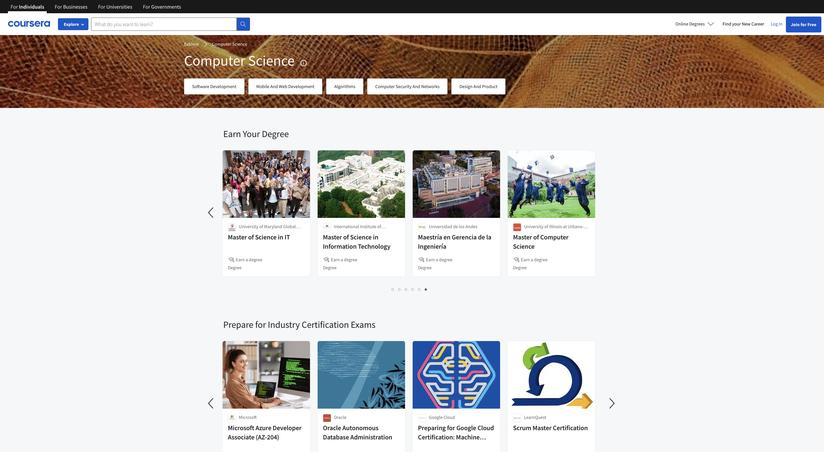 Task type: vqa. For each thing, say whether or not it's contained in the screenshot.
bottommost have
no



Task type: locate. For each thing, give the bounding box(es) containing it.
0 vertical spatial de
[[453, 224, 458, 230]]

2 development from the left
[[288, 83, 315, 89]]

master down learnquest on the bottom right of page
[[533, 424, 552, 432]]

next slide image
[[604, 396, 620, 411]]

for right join
[[801, 22, 807, 27]]

1 degree from the left
[[249, 257, 262, 263]]

for left governments
[[143, 3, 150, 10]]

6 button
[[423, 286, 430, 293]]

1 vertical spatial previous slide image
[[203, 396, 219, 411]]

1 previous slide image from the top
[[203, 205, 219, 221]]

master for master of science in it
[[228, 233, 247, 241]]

4 earn a degree from the left
[[521, 257, 548, 263]]

cloud up machine
[[478, 424, 494, 432]]

a for maestría en gerencia de la ingeniería
[[436, 257, 438, 263]]

a down master of computer science
[[531, 257, 533, 263]]

2 a from the left
[[341, 257, 343, 263]]

0 horizontal spatial for
[[255, 319, 266, 331]]

0 horizontal spatial cloud
[[444, 414, 455, 420]]

earn for master of computer science
[[521, 257, 530, 263]]

for left the businesses
[[55, 3, 62, 10]]

development right web
[[288, 83, 315, 89]]

oracle image
[[323, 414, 331, 422]]

google up preparing
[[429, 414, 443, 420]]

1 vertical spatial microsoft
[[228, 424, 254, 432]]

degree down master of science in it
[[249, 257, 262, 263]]

4 degree from the left
[[534, 257, 548, 263]]

design
[[460, 83, 473, 89]]

1 in from the left
[[278, 233, 283, 241]]

list inside earn your degree carousel element
[[223, 286, 596, 293]]

oracle up database
[[323, 424, 341, 432]]

earn for master of science in information technology
[[331, 257, 340, 263]]

engineer
[[444, 442, 469, 451]]

3 degree from the left
[[439, 257, 453, 263]]

0 vertical spatial certification
[[302, 319, 349, 331]]

0 vertical spatial explore
[[64, 21, 79, 27]]

0 vertical spatial cloud
[[444, 414, 455, 420]]

and for mobile
[[270, 83, 278, 89]]

3 a from the left
[[436, 257, 438, 263]]

degree down master of computer science
[[534, 257, 548, 263]]

explore
[[64, 21, 79, 27], [184, 41, 199, 47]]

businesses
[[63, 3, 87, 10]]

gerencia
[[452, 233, 477, 241]]

science
[[232, 41, 247, 47], [248, 51, 295, 70], [255, 233, 277, 241], [350, 233, 372, 241], [513, 242, 535, 250]]

explore button
[[58, 18, 88, 30]]

previous slide image inside prepare for industry certification exams carousel element
[[203, 396, 219, 411]]

earn a degree down master of computer science
[[521, 257, 548, 263]]

1 for from the left
[[11, 3, 18, 10]]

0 horizontal spatial in
[[278, 233, 283, 241]]

earn a degree for master of computer science
[[521, 257, 548, 263]]

2 horizontal spatial and
[[474, 83, 481, 89]]

0 horizontal spatial and
[[270, 83, 278, 89]]

software development link
[[184, 78, 244, 94]]

oracle for oracle autonomous database administration
[[323, 424, 341, 432]]

google up machine
[[457, 424, 476, 432]]

1 vertical spatial certification
[[553, 424, 588, 432]]

0 vertical spatial google
[[429, 414, 443, 420]]

join
[[791, 22, 800, 27]]

computer science
[[212, 41, 247, 47], [184, 51, 295, 70]]

certification:
[[418, 433, 455, 441]]

earn a degree down master of science in it
[[236, 257, 262, 263]]

in left it
[[278, 233, 283, 241]]

microsoft up associate
[[228, 424, 254, 432]]

2 in from the left
[[373, 233, 378, 241]]

for left universities
[[98, 3, 105, 10]]

degree down 'information'
[[344, 257, 357, 263]]

earn for master of science in it
[[236, 257, 245, 263]]

earn down master of computer science
[[521, 257, 530, 263]]

networks
[[421, 83, 440, 89]]

2 university from the left
[[524, 224, 544, 230]]

2 horizontal spatial for
[[801, 22, 807, 27]]

university of maryland global campus
[[239, 224, 296, 236]]

earn
[[223, 128, 241, 140], [236, 257, 245, 263], [331, 257, 340, 263], [426, 257, 435, 263], [521, 257, 530, 263]]

a down 'information'
[[341, 257, 343, 263]]

6
[[425, 286, 428, 293]]

1 vertical spatial de
[[478, 233, 485, 241]]

1 vertical spatial for
[[255, 319, 266, 331]]

1 and from the left
[[270, 83, 278, 89]]

2 earn a degree from the left
[[331, 257, 357, 263]]

campus
[[239, 230, 255, 236]]

and for design
[[474, 83, 481, 89]]

prepare for industry certification exams
[[223, 319, 376, 331]]

universidad de los andes
[[429, 224, 478, 230]]

1 horizontal spatial certification
[[553, 424, 588, 432]]

0 vertical spatial microsoft
[[239, 414, 257, 420]]

0 vertical spatial previous slide image
[[203, 205, 219, 221]]

a for master of science in information technology
[[341, 257, 343, 263]]

earn a degree down ingeniería
[[426, 257, 453, 263]]

cloud up preparing
[[444, 414, 455, 420]]

1 a from the left
[[246, 257, 248, 263]]

earn down campus
[[236, 257, 245, 263]]

university inside university of illinois at urbana- champaign
[[524, 224, 544, 230]]

scrum master certification
[[513, 424, 588, 432]]

earn down ingeniería
[[426, 257, 435, 263]]

for businesses
[[55, 3, 87, 10]]

development right software
[[210, 83, 236, 89]]

1 horizontal spatial de
[[478, 233, 485, 241]]

4 for from the left
[[143, 3, 150, 10]]

1 horizontal spatial explore
[[184, 41, 199, 47]]

0 horizontal spatial university
[[239, 224, 258, 230]]

in inside master of science in information technology
[[373, 233, 378, 241]]

0 vertical spatial oracle
[[334, 414, 346, 420]]

university of illinois at urbana-champaign image
[[513, 223, 521, 232]]

and right "security"
[[413, 83, 420, 89]]

3 earn a degree from the left
[[426, 257, 453, 263]]

previous slide image for prepare for industry certification exams
[[203, 396, 219, 411]]

microsoft image
[[228, 414, 236, 422]]

of inside university of illinois at urbana- champaign
[[545, 224, 548, 230]]

earn your degree
[[223, 128, 289, 140]]

for right prepare
[[255, 319, 266, 331]]

university
[[239, 224, 258, 230], [524, 224, 544, 230]]

a down master of science in it
[[246, 257, 248, 263]]

2 button
[[396, 286, 403, 293]]

previous slide image inside earn your degree carousel element
[[203, 205, 219, 221]]

learnquest image
[[513, 414, 521, 422]]

university up champaign
[[524, 224, 544, 230]]

security
[[396, 83, 412, 89]]

4
[[412, 286, 414, 293]]

international institute of information technology, hyderabad image
[[323, 223, 331, 232]]

maryland
[[264, 224, 282, 230]]

0 horizontal spatial explore
[[64, 21, 79, 27]]

developer
[[273, 424, 302, 432]]

master down 'university of illinois at urbana-champaign' icon
[[513, 233, 532, 241]]

for
[[801, 22, 807, 27], [255, 319, 266, 331], [447, 424, 455, 432]]

for left individuals
[[11, 3, 18, 10]]

in
[[278, 233, 283, 241], [373, 233, 378, 241]]

None search field
[[91, 17, 250, 31]]

earn left your
[[223, 128, 241, 140]]

a for master of science in it
[[246, 257, 248, 263]]

(az-
[[256, 433, 267, 441]]

university inside university of maryland global campus
[[239, 224, 258, 230]]

of inside university of maryland global campus
[[259, 224, 263, 230]]

universities
[[106, 3, 132, 10]]

earn down 'information'
[[331, 257, 340, 263]]

it
[[285, 233, 290, 241]]

mobile and web development link
[[248, 78, 322, 94]]

0 horizontal spatial development
[[210, 83, 236, 89]]

oracle
[[334, 414, 346, 420], [323, 424, 341, 432]]

master inside prepare for industry certification exams carousel element
[[533, 424, 552, 432]]

1 horizontal spatial google
[[457, 424, 476, 432]]

find
[[723, 21, 731, 27]]

for down google cloud
[[447, 424, 455, 432]]

university of maryland global campus image
[[228, 223, 236, 232]]

de inside maestría en gerencia de la ingeniería
[[478, 233, 485, 241]]

1 development from the left
[[210, 83, 236, 89]]

master inside master of computer science
[[513, 233, 532, 241]]

de left the la
[[478, 233, 485, 241]]

university up campus
[[239, 224, 258, 230]]

1 vertical spatial cloud
[[478, 424, 494, 432]]

algorithms
[[334, 83, 356, 89]]

and left web
[[270, 83, 278, 89]]

google cloud image
[[418, 414, 426, 422]]

earn a degree for maestría en gerencia de la ingeniería
[[426, 257, 453, 263]]

degree
[[249, 257, 262, 263], [344, 257, 357, 263], [439, 257, 453, 263], [534, 257, 548, 263]]

1 horizontal spatial and
[[413, 83, 420, 89]]

microsoft for microsoft
[[239, 414, 257, 420]]

1 vertical spatial explore
[[184, 41, 199, 47]]

list
[[223, 286, 596, 293]]

1 vertical spatial computer science
[[184, 51, 295, 70]]

microsoft inside microsoft azure developer associate (az-204)
[[228, 424, 254, 432]]

oracle inside oracle autonomous database administration
[[323, 424, 341, 432]]

of for campus
[[259, 224, 263, 230]]

4 button
[[410, 286, 416, 293]]

of for information
[[343, 233, 349, 241]]

a for master of computer science
[[531, 257, 533, 263]]

microsoft
[[239, 414, 257, 420], [228, 424, 254, 432]]

university for computer
[[524, 224, 544, 230]]

2 degree from the left
[[344, 257, 357, 263]]

oracle right the oracle image
[[334, 414, 346, 420]]

mobile and web development
[[256, 83, 315, 89]]

2 previous slide image from the top
[[203, 396, 219, 411]]

4 a from the left
[[531, 257, 533, 263]]

1 university from the left
[[239, 224, 258, 230]]

1 horizontal spatial university
[[524, 224, 544, 230]]

of inside master of science in information technology
[[343, 233, 349, 241]]

technology
[[358, 242, 391, 250]]

2 for from the left
[[55, 3, 62, 10]]

1 vertical spatial google
[[457, 424, 476, 432]]

a
[[246, 257, 248, 263], [341, 257, 343, 263], [436, 257, 438, 263], [531, 257, 533, 263]]

for for individuals
[[11, 3, 18, 10]]

1 earn a degree from the left
[[236, 257, 262, 263]]

0 horizontal spatial de
[[453, 224, 458, 230]]

computer right explore link
[[212, 41, 231, 47]]

1 vertical spatial oracle
[[323, 424, 341, 432]]

2 vertical spatial for
[[447, 424, 455, 432]]

in for master of science in information technology
[[373, 233, 378, 241]]

development
[[210, 83, 236, 89], [288, 83, 315, 89]]

3 for from the left
[[98, 3, 105, 10]]

maestría
[[418, 233, 442, 241]]

coursera image
[[8, 19, 50, 29]]

for inside 'preparing for google cloud certification: machine learning engineer'
[[447, 424, 455, 432]]

1 horizontal spatial development
[[288, 83, 315, 89]]

of inside master of computer science
[[533, 233, 539, 241]]

degree down ingeniería
[[439, 257, 453, 263]]

earn a degree down 'information'
[[331, 257, 357, 263]]

of for it
[[248, 233, 254, 241]]

microsoft right microsoft icon
[[239, 414, 257, 420]]

master
[[228, 233, 247, 241], [323, 233, 342, 241], [513, 233, 532, 241], [533, 424, 552, 432]]

in up 'technology'
[[373, 233, 378, 241]]

1 horizontal spatial in
[[373, 233, 378, 241]]

list containing 1
[[223, 286, 596, 293]]

and right design
[[474, 83, 481, 89]]

master inside master of science in information technology
[[323, 233, 342, 241]]

master down university of maryland global campus image
[[228, 233, 247, 241]]

google
[[429, 414, 443, 420], [457, 424, 476, 432]]

de
[[453, 224, 458, 230], [478, 233, 485, 241]]

de left los
[[453, 224, 458, 230]]

3 and from the left
[[474, 83, 481, 89]]

a down ingeniería
[[436, 257, 438, 263]]

computer down illinois
[[540, 233, 569, 241]]

1 horizontal spatial for
[[447, 424, 455, 432]]

universidad
[[429, 224, 452, 230]]

1 horizontal spatial cloud
[[478, 424, 494, 432]]

previous slide image
[[203, 205, 219, 221], [203, 396, 219, 411]]

master down international institute of information technology, hyderabad image
[[323, 233, 342, 241]]

preparing
[[418, 424, 446, 432]]

0 vertical spatial for
[[801, 22, 807, 27]]

information
[[323, 242, 357, 250]]



Task type: describe. For each thing, give the bounding box(es) containing it.
prepare for industry certification exams carousel element
[[203, 299, 620, 452]]

earn a degree for master of science in it
[[236, 257, 262, 263]]

What do you want to learn? text field
[[91, 17, 237, 31]]

master of science in information technology
[[323, 233, 391, 250]]

online degrees
[[676, 21, 705, 27]]

3 button
[[403, 286, 410, 293]]

5
[[418, 286, 421, 293]]

free
[[808, 22, 817, 27]]

join for free link
[[786, 17, 822, 32]]

scrum
[[513, 424, 531, 432]]

204)
[[267, 433, 279, 441]]

for for prepare
[[255, 319, 266, 331]]

earn your degree carousel element
[[0, 108, 601, 299]]

0 horizontal spatial certification
[[302, 319, 349, 331]]

log in link
[[768, 20, 786, 28]]

career
[[752, 21, 764, 27]]

0 vertical spatial computer science
[[212, 41, 247, 47]]

design and product link
[[452, 78, 506, 94]]

ingeniería
[[418, 242, 447, 250]]

for for governments
[[143, 3, 150, 10]]

microsoft azure developer associate (az-204)
[[228, 424, 302, 441]]

degree for it
[[249, 257, 262, 263]]

computer up software development
[[184, 51, 245, 70]]

andes
[[466, 224, 478, 230]]

product
[[482, 83, 498, 89]]

los
[[459, 224, 465, 230]]

join for free
[[791, 22, 817, 27]]

la
[[486, 233, 492, 241]]

urbana-
[[568, 224, 584, 230]]

degree for master of computer science
[[513, 265, 527, 271]]

degree for information
[[344, 257, 357, 263]]

in for master of science in it
[[278, 233, 283, 241]]

science inside master of science in information technology
[[350, 233, 372, 241]]

your
[[732, 21, 741, 27]]

science inside master of computer science
[[513, 242, 535, 250]]

learnquest
[[524, 414, 546, 420]]

earn a degree for master of science in information technology
[[331, 257, 357, 263]]

computer security and networks link
[[367, 78, 448, 94]]

for for businesses
[[55, 3, 62, 10]]

master for master of computer science
[[513, 233, 532, 241]]

exams
[[351, 319, 376, 331]]

in
[[779, 21, 783, 27]]

software development
[[192, 83, 236, 89]]

master of computer science
[[513, 233, 569, 250]]

learning
[[418, 442, 443, 451]]

explore link
[[184, 41, 199, 48]]

computer left "security"
[[375, 83, 395, 89]]

governments
[[151, 3, 181, 10]]

associate
[[228, 433, 255, 441]]

degree for master of science in information technology
[[323, 265, 337, 271]]

master for master of science in information technology
[[323, 233, 342, 241]]

for for universities
[[98, 3, 105, 10]]

2 and from the left
[[413, 83, 420, 89]]

for for preparing
[[447, 424, 455, 432]]

for for join
[[801, 22, 807, 27]]

outlined info action image
[[300, 59, 307, 67]]

administration
[[350, 433, 392, 441]]

web
[[279, 83, 287, 89]]

computer inside master of computer science
[[540, 233, 569, 241]]

algorithms link
[[326, 78, 363, 94]]

banner navigation
[[5, 0, 186, 13]]

degree for maestría en gerencia de la ingeniería
[[418, 265, 432, 271]]

oracle for oracle
[[334, 414, 346, 420]]

global
[[283, 224, 296, 230]]

explore inside explore dropdown button
[[64, 21, 79, 27]]

3
[[405, 286, 408, 293]]

master of science in it
[[228, 233, 290, 241]]

mobile
[[256, 83, 269, 89]]

prepare
[[223, 319, 253, 331]]

1 button
[[390, 286, 396, 293]]

university for science
[[239, 224, 258, 230]]

at
[[563, 224, 567, 230]]

online degrees button
[[670, 17, 720, 31]]

previous slide image for earn your degree
[[203, 205, 219, 221]]

database
[[323, 433, 349, 441]]

azure
[[256, 424, 272, 432]]

of for urbana-
[[545, 224, 548, 230]]

new
[[742, 21, 751, 27]]

microsoft for microsoft azure developer associate (az-204)
[[228, 424, 254, 432]]

for individuals
[[11, 3, 44, 10]]

degree for master of science in it
[[228, 265, 242, 271]]

earn for maestría en gerencia de la ingeniería
[[426, 257, 435, 263]]

industry
[[268, 319, 300, 331]]

software
[[192, 83, 209, 89]]

university of illinois at urbana- champaign
[[524, 224, 584, 236]]

design and product
[[460, 83, 498, 89]]

degrees
[[689, 21, 705, 27]]

en
[[444, 233, 451, 241]]

preparing for google cloud certification: machine learning engineer
[[418, 424, 494, 451]]

development inside software development link
[[210, 83, 236, 89]]

computer security and networks
[[375, 83, 440, 89]]

1
[[392, 286, 394, 293]]

champaign
[[524, 230, 546, 236]]

log
[[771, 21, 778, 27]]

for universities
[[98, 3, 132, 10]]

google inside 'preparing for google cloud certification: machine learning engineer'
[[457, 424, 476, 432]]

online
[[676, 21, 689, 27]]

google cloud
[[429, 414, 455, 420]]

for governments
[[143, 3, 181, 10]]

illinois
[[549, 224, 562, 230]]

oracle autonomous database administration
[[323, 424, 392, 441]]

cloud inside 'preparing for google cloud certification: machine learning engineer'
[[478, 424, 494, 432]]

development inside mobile and web development link
[[288, 83, 315, 89]]

0 horizontal spatial google
[[429, 414, 443, 420]]

2
[[398, 286, 401, 293]]

degree for la
[[439, 257, 453, 263]]

log in
[[771, 21, 783, 27]]

maestría en gerencia de la ingeniería
[[418, 233, 492, 250]]

your
[[243, 128, 260, 140]]

find your new career link
[[720, 20, 768, 28]]

machine
[[456, 433, 480, 441]]

5 button
[[416, 286, 423, 293]]

universidad de los andes image
[[418, 223, 426, 232]]



